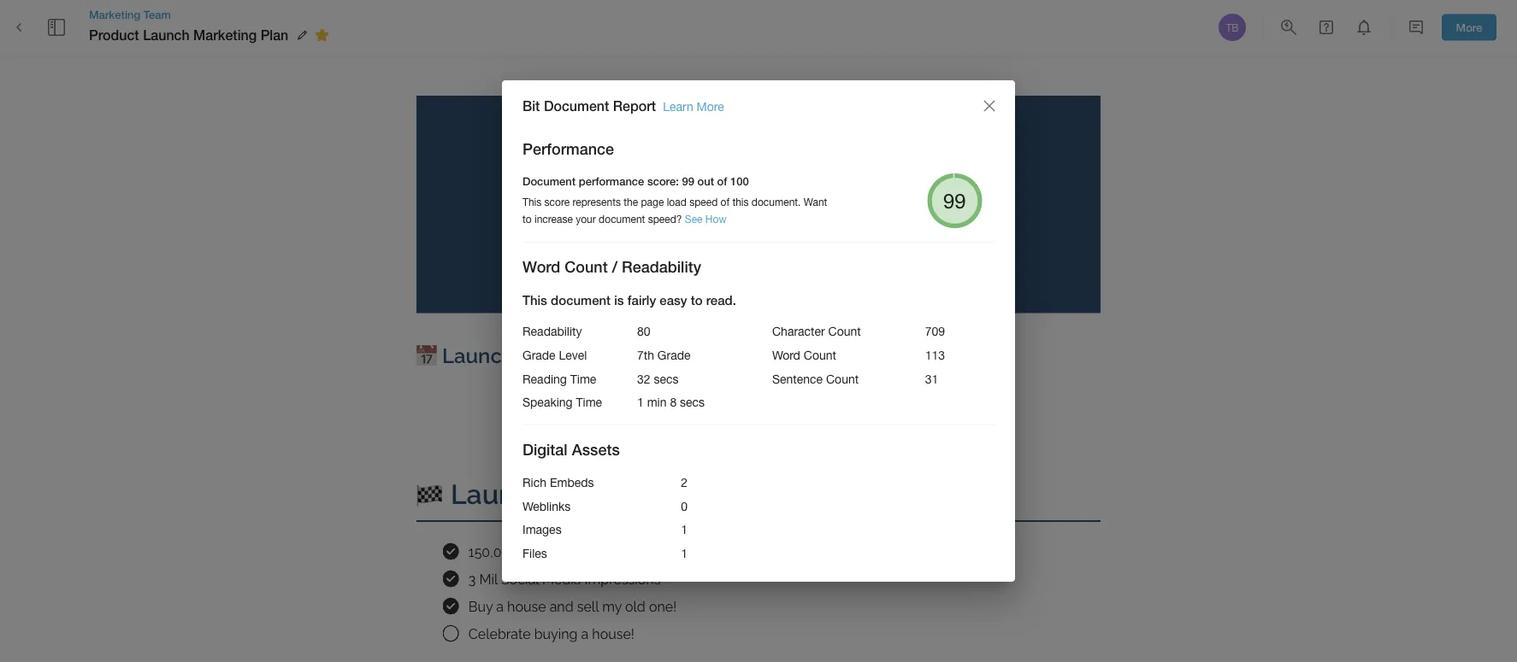 Task type: describe. For each thing, give the bounding box(es) containing it.
grade level
[[522, 348, 587, 362]]

document performance score: 99 out of 100
[[522, 174, 749, 188]]

rich embeds
[[522, 476, 594, 490]]

digital
[[522, 440, 568, 459]]

mil
[[479, 572, 498, 588]]

is
[[614, 293, 624, 308]]

0 horizontal spatial a
[[496, 599, 504, 615]]

this document is fairly easy to read.
[[522, 293, 736, 308]]

sentence count
[[772, 372, 859, 386]]

1 grade from the left
[[522, 348, 556, 362]]

0 vertical spatial of
[[717, 174, 727, 188]]

99 dialog
[[502, 80, 1015, 582]]

house
[[507, 599, 546, 615]]

this for this document is fairly easy to read.
[[522, 293, 547, 308]]

fairly
[[628, 293, 656, 308]]

launch up images
[[451, 478, 547, 510]]

1 vertical spatial 1
[[681, 523, 688, 537]]

document inside this score represents the page load speed of this document. want to increase your document speed?
[[599, 213, 645, 225]]

0 horizontal spatial secs
[[654, 372, 679, 386]]

sell
[[577, 599, 599, 615]]

time for reading time
[[570, 372, 596, 386]]

bit
[[522, 98, 540, 114]]

of inside this score represents the page load speed of this document. want to increase your document speed?
[[721, 196, 729, 208]]

1 horizontal spatial to
[[691, 293, 703, 308]]

celebrate
[[468, 627, 531, 642]]

1 min 8 secs
[[637, 396, 705, 410]]

0 vertical spatial product launch marketing plan
[[89, 27, 288, 43]]

📅 launch date: jan 1, 2022
[[416, 344, 678, 368]]

1 vertical spatial 99
[[943, 189, 966, 213]]

want
[[804, 196, 827, 208]]

buy a house and sell my old one!
[[468, 599, 677, 615]]

celebrate buying a house!
[[468, 627, 634, 642]]

1 vertical spatial readability
[[522, 325, 582, 339]]

more inside 'button'
[[1456, 21, 1482, 34]]

marketing team
[[89, 8, 171, 21]]

2 vertical spatial marketing
[[820, 162, 1015, 210]]

goals
[[553, 478, 627, 510]]

1 horizontal spatial product launch marketing plan
[[502, 162, 1025, 267]]

word count / readability
[[522, 258, 701, 276]]

sentence
[[772, 372, 823, 386]]

launch up how
[[666, 162, 810, 210]]

marketing team link
[[89, 7, 335, 22]]

0 vertical spatial document
[[544, 98, 609, 114]]

tb
[[1226, 21, 1239, 33]]

launch right 📅
[[442, 344, 514, 368]]

performance
[[522, 140, 614, 158]]

this
[[732, 196, 749, 208]]

thousand
[[521, 544, 585, 560]]

speed?
[[648, 213, 682, 225]]

assets
[[572, 440, 620, 459]]

progress bar inside 99 dialog
[[927, 174, 982, 228]]

impressions
[[585, 572, 661, 588]]

my
[[602, 599, 622, 615]]

team
[[144, 8, 171, 21]]

2
[[681, 476, 688, 490]]

more button
[[1442, 14, 1496, 41]]

113
[[925, 348, 945, 362]]

learn
[[663, 99, 693, 113]]

see how link
[[685, 213, 726, 225]]

speed
[[689, 196, 718, 208]]

1 vertical spatial document
[[551, 293, 611, 308]]

buy
[[468, 599, 493, 615]]

word count
[[772, 348, 836, 362]]

embeds
[[550, 476, 594, 490]]

social
[[501, 572, 539, 588]]

represents
[[572, 196, 621, 208]]

709
[[925, 325, 945, 339]]

🏁
[[416, 478, 444, 510]]

and
[[550, 599, 573, 615]]

out
[[697, 174, 714, 188]]

house!
[[592, 627, 634, 642]]

2 vertical spatial 1
[[681, 546, 688, 561]]

how
[[705, 213, 726, 225]]

7th
[[637, 348, 654, 362]]

performance
[[579, 174, 644, 188]]

8
[[670, 396, 677, 410]]

reading
[[522, 372, 567, 386]]

150,000
[[468, 544, 518, 560]]

150,000 thousand downloads
[[468, 544, 658, 560]]

31
[[925, 372, 938, 386]]

count for word count
[[804, 348, 836, 362]]

rich
[[522, 476, 546, 490]]

media
[[542, 572, 581, 588]]

score:
[[647, 174, 679, 188]]

/
[[612, 258, 617, 276]]

score
[[544, 196, 570, 208]]

1 vertical spatial document
[[522, 174, 576, 188]]

tb button
[[1216, 11, 1249, 44]]



Task type: vqa. For each thing, say whether or not it's contained in the screenshot.
2nd help image from the bottom of the page
no



Task type: locate. For each thing, give the bounding box(es) containing it.
images
[[522, 523, 562, 537]]

marketing
[[89, 8, 140, 21], [193, 27, 257, 43], [820, 162, 1015, 210]]

this
[[522, 196, 541, 208], [522, 293, 547, 308]]

0 horizontal spatial to
[[522, 213, 532, 225]]

the
[[624, 196, 638, 208]]

1 vertical spatial product
[[502, 162, 656, 210]]

launch
[[143, 27, 190, 43], [666, 162, 810, 210], [442, 344, 514, 368], [451, 478, 547, 510]]

0 vertical spatial product
[[89, 27, 139, 43]]

🏁 launch goals
[[416, 478, 627, 510]]

more inside bit document report learn more
[[697, 99, 724, 113]]

1 vertical spatial more
[[697, 99, 724, 113]]

to left increase
[[522, 213, 532, 225]]

0 vertical spatial 1
[[637, 396, 644, 410]]

a
[[496, 599, 504, 615], [581, 627, 589, 642]]

one!
[[649, 599, 677, 615]]

product launch marketing plan
[[89, 27, 288, 43], [502, 162, 1025, 267]]

learn more link
[[663, 99, 724, 113]]

1 horizontal spatial 99
[[943, 189, 966, 213]]

word down increase
[[522, 258, 560, 276]]

word
[[522, 258, 560, 276], [772, 348, 800, 362]]

document
[[599, 213, 645, 225], [551, 293, 611, 308]]

time down jan
[[570, 372, 596, 386]]

easy
[[660, 293, 687, 308]]

progress bar
[[927, 174, 982, 228]]

1,
[[613, 344, 627, 368]]

time for speaking time
[[576, 396, 602, 410]]

count down character count
[[804, 348, 836, 362]]

readability up grade level
[[522, 325, 582, 339]]

character count
[[772, 325, 861, 339]]

of right out
[[717, 174, 727, 188]]

product
[[89, 27, 139, 43], [502, 162, 656, 210]]

page
[[641, 196, 664, 208]]

a right buy
[[496, 599, 504, 615]]

7th grade
[[637, 348, 691, 362]]

1 vertical spatial of
[[721, 196, 729, 208]]

product up your
[[502, 162, 656, 210]]

0 horizontal spatial product launch marketing plan
[[89, 27, 288, 43]]

grade right 7th
[[657, 348, 691, 362]]

launch down 'team'
[[143, 27, 190, 43]]

this up date:
[[522, 293, 547, 308]]

this for this score represents the page load speed of this document. want to increase your document speed?
[[522, 196, 541, 208]]

to right easy
[[691, 293, 703, 308]]

0 vertical spatial time
[[570, 372, 596, 386]]

1 horizontal spatial grade
[[657, 348, 691, 362]]

0 vertical spatial 99
[[682, 174, 694, 188]]

1 vertical spatial secs
[[680, 396, 705, 410]]

speaking time
[[522, 396, 602, 410]]

readability
[[622, 258, 701, 276], [522, 325, 582, 339]]

📅
[[416, 344, 437, 368]]

0 vertical spatial document
[[599, 213, 645, 225]]

of left this
[[721, 196, 729, 208]]

0 horizontal spatial plan
[[261, 27, 288, 43]]

0 vertical spatial word
[[522, 258, 560, 276]]

1 horizontal spatial a
[[581, 627, 589, 642]]

see
[[685, 213, 703, 225]]

this left score
[[522, 196, 541, 208]]

1 horizontal spatial secs
[[680, 396, 705, 410]]

1 vertical spatial product launch marketing plan
[[502, 162, 1025, 267]]

level
[[559, 348, 587, 362]]

load
[[667, 196, 687, 208]]

time
[[570, 372, 596, 386], [576, 396, 602, 410]]

3
[[468, 572, 476, 588]]

weblinks
[[522, 499, 571, 513]]

document
[[544, 98, 609, 114], [522, 174, 576, 188]]

0 horizontal spatial 99
[[682, 174, 694, 188]]

99
[[682, 174, 694, 188], [943, 189, 966, 213]]

date:
[[519, 344, 569, 368]]

1 horizontal spatial product
[[502, 162, 656, 210]]

0 vertical spatial more
[[1456, 21, 1482, 34]]

min
[[647, 396, 667, 410]]

0 vertical spatial this
[[522, 196, 541, 208]]

count left / in the left of the page
[[565, 258, 608, 276]]

3 mil social media impressions
[[468, 572, 661, 588]]

downloads
[[588, 544, 658, 560]]

2022
[[632, 344, 678, 368]]

plan down document.
[[716, 220, 801, 267]]

1 vertical spatial this
[[522, 293, 547, 308]]

0 horizontal spatial readability
[[522, 325, 582, 339]]

old
[[625, 599, 645, 615]]

0
[[681, 499, 688, 513]]

buying
[[534, 627, 578, 642]]

2 grade from the left
[[657, 348, 691, 362]]

this inside this score represents the page load speed of this document. want to increase your document speed?
[[522, 196, 541, 208]]

0 horizontal spatial marketing
[[89, 8, 140, 21]]

32 secs
[[637, 372, 679, 386]]

1 horizontal spatial marketing
[[193, 27, 257, 43]]

reading time
[[522, 372, 596, 386]]

0 vertical spatial secs
[[654, 372, 679, 386]]

secs right 8
[[680, 396, 705, 410]]

secs right 32
[[654, 372, 679, 386]]

secs
[[654, 372, 679, 386], [680, 396, 705, 410]]

count
[[565, 258, 608, 276], [828, 325, 861, 339], [804, 348, 836, 362], [826, 372, 859, 386]]

count for sentence count
[[826, 372, 859, 386]]

2 this from the top
[[522, 293, 547, 308]]

increase
[[534, 213, 573, 225]]

document left is
[[551, 293, 611, 308]]

count for character count
[[828, 325, 861, 339]]

to inside this score represents the page load speed of this document. want to increase your document speed?
[[522, 213, 532, 225]]

document down "the"
[[599, 213, 645, 225]]

1 vertical spatial marketing
[[193, 27, 257, 43]]

word for word count
[[772, 348, 800, 362]]

grade up the reading
[[522, 348, 556, 362]]

read.
[[706, 293, 736, 308]]

word for word count / readability
[[522, 258, 560, 276]]

0 vertical spatial plan
[[261, 27, 288, 43]]

1 horizontal spatial word
[[772, 348, 800, 362]]

1 vertical spatial time
[[576, 396, 602, 410]]

this score represents the page load speed of this document. want to increase your document speed?
[[522, 196, 827, 225]]

0 horizontal spatial product
[[89, 27, 139, 43]]

1 vertical spatial a
[[581, 627, 589, 642]]

document.
[[752, 196, 801, 208]]

count right character
[[828, 325, 861, 339]]

count for word count / readability
[[565, 258, 608, 276]]

0 horizontal spatial word
[[522, 258, 560, 276]]

count down word count
[[826, 372, 859, 386]]

1 vertical spatial to
[[691, 293, 703, 308]]

100
[[730, 174, 749, 188]]

0 vertical spatial a
[[496, 599, 504, 615]]

2 horizontal spatial marketing
[[820, 162, 1015, 210]]

of
[[717, 174, 727, 188], [721, 196, 729, 208]]

document up score
[[522, 174, 576, 188]]

word up sentence
[[772, 348, 800, 362]]

to
[[522, 213, 532, 225], [691, 293, 703, 308]]

a down sell
[[581, 627, 589, 642]]

0 horizontal spatial grade
[[522, 348, 556, 362]]

0 vertical spatial to
[[522, 213, 532, 225]]

0 horizontal spatial more
[[697, 99, 724, 113]]

remove favorite image
[[311, 25, 332, 45]]

files
[[522, 546, 547, 561]]

1 horizontal spatial plan
[[716, 220, 801, 267]]

time down reading time
[[576, 396, 602, 410]]

0 vertical spatial marketing
[[89, 8, 140, 21]]

readability up easy
[[622, 258, 701, 276]]

digital assets
[[522, 440, 620, 459]]

report
[[613, 98, 656, 114]]

plan inside product launch marketing plan
[[716, 220, 801, 267]]

character
[[772, 325, 825, 339]]

your
[[576, 213, 596, 225]]

document up performance
[[544, 98, 609, 114]]

1 vertical spatial plan
[[716, 220, 801, 267]]

see how
[[685, 213, 726, 225]]

product down marketing team
[[89, 27, 139, 43]]

1
[[637, 396, 644, 410], [681, 523, 688, 537], [681, 546, 688, 561]]

plan
[[261, 27, 288, 43], [716, 220, 801, 267]]

0 vertical spatial readability
[[622, 258, 701, 276]]

1 this from the top
[[522, 196, 541, 208]]

80
[[637, 325, 650, 339]]

1 horizontal spatial readability
[[622, 258, 701, 276]]

1 horizontal spatial more
[[1456, 21, 1482, 34]]

32
[[637, 372, 650, 386]]

speaking
[[522, 396, 573, 410]]

jan
[[574, 344, 608, 368]]

plan left remove favorite icon
[[261, 27, 288, 43]]

bit document report learn more
[[522, 98, 724, 114]]

grade
[[522, 348, 556, 362], [657, 348, 691, 362]]

1 vertical spatial word
[[772, 348, 800, 362]]



